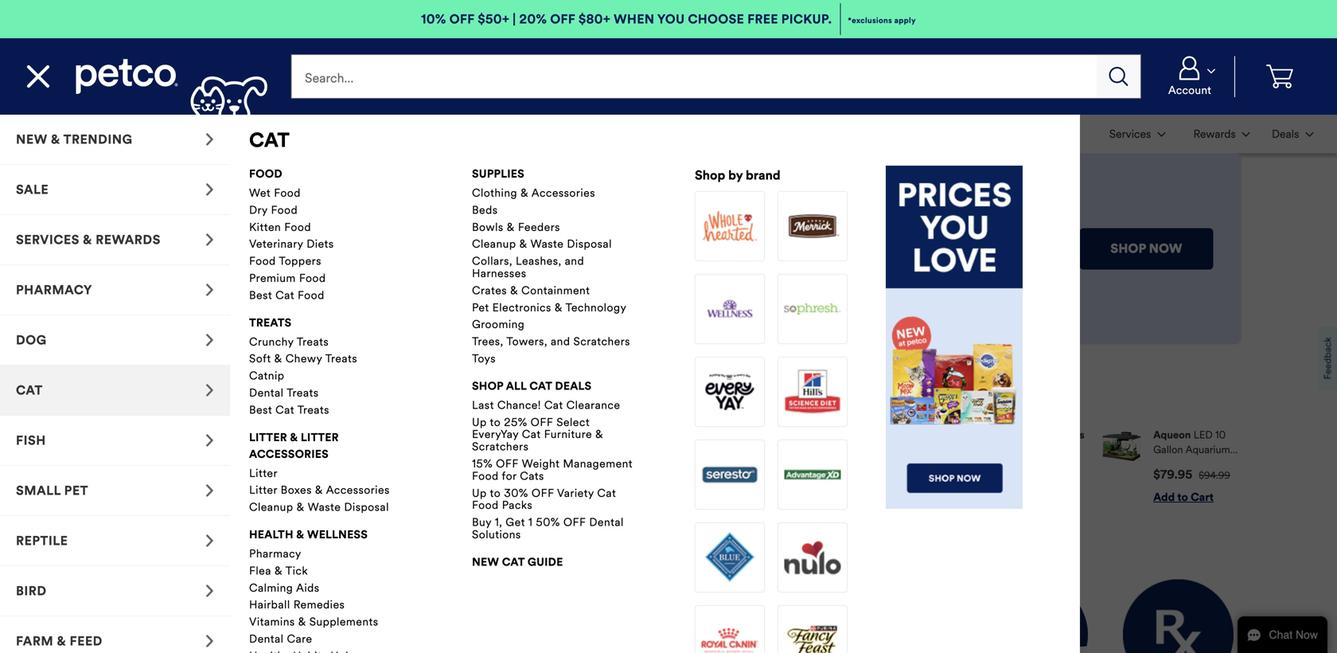 Task type: describe. For each thing, give the bounding box(es) containing it.
clothing & accessories link
[[472, 186, 640, 200]]

1 vertical spatial and
[[551, 335, 571, 349]]

dry
[[249, 203, 268, 217]]

calming
[[249, 581, 293, 595]]

shop pharmacy image
[[205, 284, 214, 296]]

off down last chance! cat clearance link
[[531, 415, 554, 429]]

packs
[[502, 498, 533, 512]]

variety
[[557, 486, 594, 500]]

food down premium food link
[[298, 288, 325, 302]]

food up premium
[[249, 254, 276, 268]]

kitten food link
[[249, 220, 417, 234]]

products
[[422, 393, 492, 409]]

list containing $76.99
[[333, 415, 1242, 517]]

feeders
[[518, 220, 561, 234]]

accessories inside the supplies clothing & accessories beds bowls & feeders cleanup & waste disposal collars, leashes, and harnesses crates & containment pet electronics & technology grooming trees, towers, and scratchers toys
[[532, 186, 596, 200]]

furniture
[[544, 427, 593, 441]]

accessories inside the litter & litter accessories litter litter boxes & accessories cleanup & waste disposal
[[326, 483, 390, 497]]

pet electronics & technology link
[[472, 300, 640, 314]]

supplies link
[[472, 166, 525, 182]]

disposal inside the supplies clothing & accessories beds bowls & feeders cleanup & waste disposal collars, leashes, and harnesses crates & containment pet electronics & technology grooming trees, towers, and scratchers toys
[[567, 237, 612, 251]]

20%
[[520, 11, 547, 27]]

health & wellness
[[249, 528, 368, 542]]

catnip
[[249, 369, 285, 383]]

$14.99
[[692, 467, 730, 482]]

deals by pet type
[[96, 542, 259, 567]]

flea & tick link
[[249, 564, 417, 578]]

cat deals image
[[249, 579, 360, 653]]

tick
[[286, 564, 308, 578]]

dental care link
[[249, 632, 417, 646]]

food up kitten
[[271, 203, 298, 217]]

dental inside pharmacy flea & tick calming aids hairball remedies vitamins & supplements dental care
[[249, 632, 284, 646]]

cleanup inside the litter & litter accessories litter litter boxes & accessories cleanup & waste disposal
[[249, 500, 294, 514]]

shop sale image
[[205, 183, 214, 196]]

cat inside food wet food dry food kitten food veterinary diets food toppers premium food best cat food
[[276, 288, 295, 302]]

4 carat right icon 13 button from the top
[[0, 516, 230, 566]]

bowls
[[472, 220, 504, 234]]

$76.99 list item
[[487, 428, 626, 505]]

1 carat right icon 13 button from the top
[[0, 315, 230, 366]]

*exclusions apply
[[848, 16, 917, 25]]

for inside the shop all cat deals last chance! cat clearance up to 25% off select everyyay cat furniture & scratchers 15% off weight management food for cats up to 30% off variety cat food packs buy 1, get 1 50% off dental solutions
[[502, 469, 517, 483]]

health
[[249, 528, 294, 542]]

management
[[563, 457, 633, 471]]

$79.95
[[1154, 467, 1193, 482]]

15% off weight management food for cats link
[[472, 457, 640, 483]]

2 carat right icon 13 button from the top
[[0, 165, 230, 215]]

$76.99
[[538, 467, 577, 482]]

toppers
[[279, 254, 322, 268]]

pharmacy link
[[249, 547, 417, 561]]

& up leashes,
[[520, 237, 528, 251]]

shop small pet image
[[205, 484, 214, 497]]

wet
[[249, 186, 271, 200]]

& inside the shop all cat deals last chance! cat clearance up to 25% off select everyyay cat furniture & scratchers 15% off weight management food for cats up to 30% off variety cat food packs buy 1, get 1 50% off dental solutions
[[596, 427, 604, 441]]

supplies
[[472, 167, 525, 181]]

everyyay
[[472, 427, 519, 441]]

in
[[138, 388, 153, 410]]

aids
[[296, 581, 320, 595]]

toys
[[472, 352, 496, 366]]

weight
[[522, 457, 560, 471]]

waste inside the supplies clothing & accessories beds bowls & feeders cleanup & waste disposal collars, leashes, and harnesses crates & containment pet electronics & technology grooming trees, towers, and scratchers toys
[[531, 237, 564, 251]]

search image
[[1110, 67, 1129, 86]]

wet food link
[[249, 186, 417, 200]]

clearance
[[567, 398, 621, 412]]

1 to from the top
[[490, 415, 501, 429]]

$5.99 list item
[[795, 428, 934, 505]]

crunchy treats link
[[249, 335, 417, 349]]

for inside sign in for the best experience
[[158, 388, 182, 410]]

0 vertical spatial and
[[565, 254, 585, 268]]

pharmacy
[[249, 547, 302, 561]]

veterinary
[[249, 237, 304, 251]]

solutions
[[472, 528, 521, 542]]

sign for sign in
[[172, 456, 202, 472]]

shop all cat deals last chance! cat clearance up to 25% off select everyyay cat furniture & scratchers 15% off weight management food for cats up to 30% off variety cat food packs buy 1, get 1 50% off dental solutions
[[472, 379, 633, 542]]

treats crunchy treats soft & chewy treats catnip dental treats best cat treats
[[249, 316, 358, 417]]

health & wellness link
[[249, 526, 368, 543]]

food right wet
[[274, 186, 301, 200]]

2 vertical spatial cat
[[502, 555, 525, 569]]

beds
[[472, 203, 498, 217]]

$50+
[[478, 11, 510, 27]]

scratchers inside the shop all cat deals last chance! cat clearance up to 25% off select everyyay cat furniture & scratchers 15% off weight management food for cats up to 30% off variety cat food packs buy 1, get 1 50% off dental solutions
[[472, 440, 529, 454]]

off right 10%
[[450, 11, 475, 27]]

food down toppers
[[299, 271, 326, 285]]

$10.99 list item
[[949, 428, 1088, 505]]

clothing
[[472, 186, 518, 200]]

cat inside the shop all cat deals last chance! cat clearance up to 25% off select everyyay cat furniture & scratchers 15% off weight management food for cats up to 30% off variety cat food packs buy 1, get 1 50% off dental solutions
[[530, 379, 553, 393]]

& right bowls
[[507, 220, 515, 234]]

$94.99
[[1200, 470, 1231, 481]]

supplies clothing & accessories beds bowls & feeders cleanup & waste disposal collars, leashes, and harnesses crates & containment pet electronics & technology grooming trees, towers, and scratchers toys
[[472, 167, 631, 366]]

farm and feed deals image
[[978, 579, 1089, 653]]

chewy
[[286, 352, 323, 366]]

treats down chewy
[[287, 386, 319, 400]]

last
[[472, 398, 494, 412]]

litter & litter accessories link
[[249, 429, 417, 463]]

carat down icon 13 image for carat down icon 13 popup button
[[1306, 132, 1314, 137]]

trees, towers, and scratchers link
[[472, 335, 640, 349]]

leashes,
[[516, 254, 562, 268]]

shop reptile image
[[205, 534, 214, 547]]

shop dog image
[[205, 334, 214, 346]]

shop all cat deals link
[[472, 378, 592, 395]]

dental inside the shop all cat deals last chance! cat clearance up to 25% off select everyyay cat furniture & scratchers 15% off weight management food for cats up to 30% off variety cat food packs buy 1, get 1 50% off dental solutions
[[590, 515, 624, 529]]

buy 1, get 1 50% off dental solutions link
[[472, 515, 640, 542]]

towers,
[[507, 335, 548, 349]]

treats up chewy
[[297, 335, 329, 349]]

last chance! cat clearance link
[[472, 398, 640, 412]]

scratchers inside the supplies clothing & accessories beds bowls & feeders cleanup & waste disposal collars, leashes, and harnesses crates & containment pet electronics & technology grooming trees, towers, and scratchers toys
[[574, 335, 631, 349]]

cats
[[520, 469, 545, 483]]

cat list item
[[0, 115, 1081, 653]]

when
[[614, 11, 655, 27]]

off down cats
[[532, 486, 555, 500]]

2 carat right icon 13 button from the top
[[0, 416, 230, 466]]

3 carat right icon 13 button from the top
[[0, 466, 230, 516]]

containment
[[522, 283, 590, 297]]

accessories
[[249, 447, 329, 461]]

carat right icon 13 button inside cat list item
[[0, 366, 230, 416]]

& up care
[[298, 615, 306, 629]]

by
[[151, 542, 174, 567]]

treats up the catnip link
[[325, 352, 358, 366]]

shop by brand
[[695, 167, 781, 183]]

guide
[[528, 555, 563, 569]]

shop fish image
[[205, 434, 214, 447]]

Search search field
[[291, 54, 1098, 99]]

shop cat image
[[205, 384, 214, 397]]

& up electronics
[[511, 283, 519, 297]]

diets
[[307, 237, 334, 251]]

collars, leashes, and harnesses link
[[472, 254, 640, 280]]

disposal inside the litter & litter accessories litter litter boxes & accessories cleanup & waste disposal
[[344, 500, 389, 514]]

best
[[218, 388, 255, 410]]

carat down icon 13 button left carat down icon 13 popup button
[[1179, 116, 1260, 151]]

free
[[748, 11, 779, 27]]

cat link
[[249, 128, 290, 153]]



Task type: locate. For each thing, give the bounding box(es) containing it.
0 horizontal spatial cleanup
[[249, 500, 294, 514]]

shop bird image
[[205, 585, 214, 597]]

soft
[[249, 352, 271, 366]]

cat right new
[[502, 555, 525, 569]]

& down boxes
[[297, 500, 305, 514]]

waste
[[531, 237, 564, 251], [308, 500, 341, 514]]

& right the health on the bottom left of page
[[296, 528, 305, 542]]

& down containment
[[555, 300, 563, 314]]

cat list
[[0, 115, 1081, 653]]

litter
[[249, 430, 287, 444], [301, 430, 339, 444]]

carat down icon 13 button right search image
[[1152, 56, 1229, 97]]

cat up last chance! cat clearance link
[[530, 379, 553, 393]]

0 vertical spatial cleanup & waste disposal link
[[472, 237, 640, 251]]

scratchers up 15%
[[472, 440, 529, 454]]

& down pharmacy
[[275, 564, 283, 578]]

carat down icon 13 image for carat down icon 13 dropdown button underneath search image
[[1158, 132, 1166, 137]]

reptile deals image
[[832, 579, 943, 653]]

1 horizontal spatial scratchers
[[574, 335, 631, 349]]

treats
[[297, 335, 329, 349], [325, 352, 358, 366], [287, 386, 319, 400], [298, 403, 330, 417]]

chance!
[[498, 398, 541, 412]]

premium food link
[[249, 271, 417, 285]]

$10.99
[[1000, 467, 1038, 482]]

disposal
[[567, 237, 612, 251], [344, 500, 389, 514]]

1 horizontal spatial cleanup & waste disposal link
[[472, 237, 640, 251]]

dental down vitamins
[[249, 632, 284, 646]]

litter left boxes
[[249, 483, 278, 497]]

1
[[529, 515, 533, 529]]

list
[[13, 115, 313, 153], [1099, 115, 1325, 153], [333, 415, 1242, 517]]

shop services & rewards image
[[205, 233, 214, 246]]

disposal down litter boxes & accessories link
[[344, 500, 389, 514]]

pickup.
[[782, 11, 832, 27]]

6 carat right icon 13 button from the top
[[0, 616, 230, 653]]

type
[[214, 542, 259, 567]]

best down the catnip link
[[333, 393, 363, 409]]

food up veterinary
[[285, 220, 311, 234]]

& right soft
[[274, 352, 282, 366]]

carat down icon 13 button down search image
[[1101, 116, 1175, 151]]

cat down "management"
[[598, 486, 617, 500]]

1 horizontal spatial cat
[[502, 555, 525, 569]]

and down grooming link
[[551, 335, 571, 349]]

|
[[513, 11, 516, 27]]

best cat treats link
[[249, 403, 417, 417]]

deals
[[96, 542, 147, 567]]

cleanup & waste disposal link down litter boxes & accessories link
[[249, 500, 417, 514]]

cleanup up the health on the bottom left of page
[[249, 500, 294, 514]]

1 carat right icon 13 button from the top
[[0, 115, 230, 165]]

technology
[[566, 300, 627, 314]]

cat down premium
[[276, 288, 295, 302]]

0 horizontal spatial sign
[[96, 388, 133, 410]]

cat up food
[[249, 128, 290, 153]]

cleanup inside the supplies clothing & accessories beds bowls & feeders cleanup & waste disposal collars, leashes, and harnesses crates & containment pet electronics & technology grooming trees, towers, and scratchers toys
[[472, 237, 517, 251]]

5 carat right icon 13 button from the top
[[0, 566, 230, 616]]

dental inside treats crunchy treats soft & chewy treats catnip dental treats best cat treats
[[249, 386, 284, 400]]

$14.99 $9.99
[[692, 467, 761, 482]]

electronics
[[493, 300, 552, 314]]

litter down best cat treats link
[[301, 430, 339, 444]]

scratchers
[[574, 335, 631, 349], [472, 440, 529, 454]]

1 vertical spatial disposal
[[344, 500, 389, 514]]

food toppers link
[[249, 254, 417, 268]]

4 carat right icon 13 button from the top
[[0, 265, 230, 315]]

0 vertical spatial cat
[[249, 128, 290, 153]]

1 vertical spatial to
[[490, 486, 501, 500]]

0 horizontal spatial cat
[[249, 128, 290, 153]]

1 vertical spatial dental
[[590, 515, 624, 529]]

carat right icon 13 button
[[0, 315, 230, 366], [0, 416, 230, 466], [0, 466, 230, 516], [0, 516, 230, 566], [0, 566, 230, 616]]

0 vertical spatial scratchers
[[574, 335, 631, 349]]

litter link
[[249, 466, 417, 480]]

treats
[[249, 316, 292, 330]]

disposal down bowls & feeders link
[[567, 237, 612, 251]]

remedies
[[294, 598, 345, 612]]

sign in
[[172, 456, 218, 472]]

scratchers down "technology"
[[574, 335, 631, 349]]

0 vertical spatial dental
[[249, 386, 284, 400]]

sign inside sign in for the best experience
[[96, 388, 133, 410]]

0 vertical spatial accessories
[[532, 186, 596, 200]]

$79.95 list item
[[1104, 428, 1242, 505]]

and up containment
[[565, 254, 585, 268]]

1 horizontal spatial sign
[[172, 456, 202, 472]]

1 horizontal spatial cleanup
[[472, 237, 517, 251]]

sign inside button
[[172, 456, 202, 472]]

cat
[[249, 128, 290, 153], [530, 379, 553, 393], [502, 555, 525, 569]]

bowls & feeders link
[[472, 220, 640, 234]]

best down premium
[[249, 288, 272, 302]]

1,
[[495, 515, 503, 529]]

1 horizontal spatial litter
[[301, 430, 339, 444]]

1 vertical spatial litter
[[249, 483, 278, 497]]

select
[[557, 415, 590, 429]]

dental down 'variety'
[[590, 515, 624, 529]]

food
[[249, 167, 283, 181]]

shop new & trending image
[[205, 133, 214, 146]]

1 up from the top
[[472, 415, 487, 429]]

0 horizontal spatial pet
[[179, 542, 209, 567]]

off right the "50%"
[[564, 515, 586, 529]]

best inside food wet food dry food kitten food veterinary diets food toppers premium food best cat food
[[249, 288, 272, 302]]

2 horizontal spatial cat
[[530, 379, 553, 393]]

for up 30%
[[502, 469, 517, 483]]

10%
[[421, 11, 446, 27]]

0 vertical spatial waste
[[531, 237, 564, 251]]

1 vertical spatial sign
[[172, 456, 202, 472]]

food link
[[249, 166, 283, 182]]

best down catnip
[[249, 403, 272, 417]]

food up buy
[[472, 498, 499, 512]]

carat down icon 13 button
[[1263, 116, 1324, 151]]

1 litter from the top
[[249, 466, 278, 480]]

1 horizontal spatial for
[[502, 469, 517, 483]]

& inside treats crunchy treats soft & chewy treats catnip dental treats best cat treats
[[274, 352, 282, 366]]

experience
[[96, 411, 190, 433]]

0 vertical spatial litter
[[249, 466, 278, 480]]

0 vertical spatial cleanup
[[472, 237, 517, 251]]

pet right by
[[179, 542, 209, 567]]

1 horizontal spatial disposal
[[567, 237, 612, 251]]

& right select
[[596, 427, 604, 441]]

new cat guide
[[472, 555, 563, 569]]

carat down icon 13 button
[[1152, 56, 1229, 97], [1101, 116, 1175, 151], [1179, 116, 1260, 151]]

pet down crates
[[472, 300, 489, 314]]

dog deals image
[[104, 579, 214, 653]]

1 horizontal spatial waste
[[531, 237, 564, 251]]

pharmacy flea & tick calming aids hairball remedies vitamins & supplements dental care
[[249, 547, 379, 646]]

litter & litter accessories litter litter boxes & accessories cleanup & waste disposal
[[249, 430, 390, 514]]

waste inside the litter & litter accessories litter litter boxes & accessories cleanup & waste disposal
[[308, 500, 341, 514]]

cleanup & waste disposal link
[[472, 237, 640, 251], [249, 500, 417, 514]]

50%
[[536, 515, 560, 529]]

2 to from the top
[[490, 486, 501, 500]]

waste down litter boxes & accessories link
[[308, 500, 341, 514]]

list item
[[13, 115, 153, 153], [153, 115, 313, 153], [333, 428, 472, 505]]

1 vertical spatial accessories
[[326, 483, 390, 497]]

1 horizontal spatial accessories
[[532, 186, 596, 200]]

litter down accessories
[[249, 466, 278, 480]]

0 vertical spatial pet
[[472, 300, 489, 314]]

0 horizontal spatial for
[[158, 388, 182, 410]]

2 vertical spatial dental
[[249, 632, 284, 646]]

food
[[274, 186, 301, 200], [271, 203, 298, 217], [285, 220, 311, 234], [249, 254, 276, 268], [299, 271, 326, 285], [298, 288, 325, 302], [472, 469, 499, 483], [472, 498, 499, 512]]

cat inside treats crunchy treats soft & chewy treats catnip dental treats best cat treats
[[276, 403, 295, 417]]

0 horizontal spatial scratchers
[[472, 440, 529, 454]]

1 vertical spatial cleanup & waste disposal link
[[249, 500, 417, 514]]

beds link
[[472, 203, 640, 217]]

cleanup up collars,
[[472, 237, 517, 251]]

brand
[[746, 167, 781, 183]]

dry food link
[[249, 203, 417, 217]]

1 vertical spatial pet
[[179, 542, 209, 567]]

25%
[[504, 415, 528, 429]]

dental down catnip
[[249, 386, 284, 400]]

to left 25%
[[490, 415, 501, 429]]

to left 30%
[[490, 486, 501, 500]]

cat up weight
[[522, 427, 541, 441]]

catnip link
[[249, 369, 417, 383]]

you
[[658, 11, 685, 27]]

accessories up beds link
[[532, 186, 596, 200]]

care
[[287, 632, 313, 646]]

for right in at bottom
[[158, 388, 182, 410]]

2 up from the top
[[472, 486, 487, 500]]

sign left in on the bottom left
[[172, 456, 202, 472]]

hairball remedies link
[[249, 598, 417, 612]]

5 carat right icon 13 button from the top
[[0, 366, 230, 416]]

0 vertical spatial to
[[490, 415, 501, 429]]

$79.95 $94.99
[[1154, 467, 1231, 482]]

carat down icon 13 image
[[1208, 69, 1216, 73], [1158, 132, 1166, 137], [1243, 132, 1251, 137], [1306, 132, 1314, 137]]

3 carat right icon 13 button from the top
[[0, 215, 230, 265]]

2 litter from the left
[[301, 430, 339, 444]]

treats down dental treats link
[[298, 403, 330, 417]]

best selling products
[[333, 393, 492, 409]]

sign in for the best experience
[[96, 388, 255, 433]]

0 vertical spatial disposal
[[567, 237, 612, 251]]

sign left in at bottom
[[96, 388, 133, 410]]

1 horizontal spatial pet
[[472, 300, 489, 314]]

& right clothing on the top left
[[521, 186, 529, 200]]

0 horizontal spatial litter
[[249, 430, 287, 444]]

0 horizontal spatial accessories
[[326, 483, 390, 497]]

0 horizontal spatial waste
[[308, 500, 341, 514]]

*exclusions
[[848, 16, 893, 25]]

1 vertical spatial cat
[[530, 379, 553, 393]]

off right 20%
[[550, 11, 576, 27]]

0 horizontal spatial cleanup & waste disposal link
[[249, 500, 417, 514]]

1 vertical spatial up
[[472, 486, 487, 500]]

up up buy
[[472, 486, 487, 500]]

litter up accessories
[[249, 430, 287, 444]]

30%
[[504, 486, 529, 500]]

off right 15%
[[496, 457, 519, 471]]

1 vertical spatial waste
[[308, 500, 341, 514]]

1 vertical spatial scratchers
[[472, 440, 529, 454]]

& down litter link
[[315, 483, 323, 497]]

best inside treats crunchy treats soft & chewy treats catnip dental treats best cat treats
[[249, 403, 272, 417]]

up down last
[[472, 415, 487, 429]]

pet pharmacy image
[[1124, 579, 1234, 653]]

10% off $50+ | 20% off $80+ when you choose free pickup.
[[421, 11, 832, 27]]

0 vertical spatial up
[[472, 415, 487, 429]]

supplements
[[310, 615, 379, 629]]

bird deals image
[[687, 579, 797, 653]]

cat up select
[[545, 398, 564, 412]]

buy
[[472, 515, 492, 529]]

flea
[[249, 564, 271, 578]]

waste down feeders
[[531, 237, 564, 251]]

collars,
[[472, 254, 513, 268]]

0 vertical spatial for
[[158, 388, 182, 410]]

up to 25% off select everyyay cat furniture & scratchers link
[[472, 415, 640, 454]]

up
[[472, 415, 487, 429], [472, 486, 487, 500]]

0 vertical spatial sign
[[96, 388, 133, 410]]

crates & containment link
[[472, 283, 640, 297]]

pet inside the supplies clothing & accessories beds bowls & feeders cleanup & waste disposal collars, leashes, and harnesses crates & containment pet electronics & technology grooming trees, towers, and scratchers toys
[[472, 300, 489, 314]]

1 vertical spatial for
[[502, 469, 517, 483]]

boxes
[[281, 483, 312, 497]]

2 litter from the top
[[249, 483, 278, 497]]

treats link
[[249, 314, 292, 331]]

& up accessories
[[290, 430, 298, 444]]

0 horizontal spatial disposal
[[344, 500, 389, 514]]

soft & chewy treats link
[[249, 352, 417, 366]]

1 vertical spatial cleanup
[[249, 500, 294, 514]]

cleanup & waste disposal link down bowls & feeders link
[[472, 237, 640, 251]]

litter boxes & accessories link
[[249, 483, 417, 497]]

sign for sign in for the best experience
[[96, 388, 133, 410]]

cat
[[276, 288, 295, 302], [545, 398, 564, 412], [276, 403, 295, 417], [522, 427, 541, 441], [598, 486, 617, 500]]

sign in button
[[96, 446, 295, 481]]

wellness
[[307, 528, 368, 542]]

cleanup
[[472, 237, 517, 251], [249, 500, 294, 514]]

food down everyyay
[[472, 469, 499, 483]]

shop farm & feed image
[[205, 635, 214, 647]]

1 litter from the left
[[249, 430, 287, 444]]

cat down catnip
[[276, 403, 295, 417]]

carat down icon 13 image inside popup button
[[1306, 132, 1314, 137]]

selling
[[367, 393, 419, 409]]

carat down icon 13 image for carat down icon 13 dropdown button on the left of carat down icon 13 popup button
[[1243, 132, 1251, 137]]

accessories down litter link
[[326, 483, 390, 497]]

veterinary diets link
[[249, 237, 417, 251]]



Task type: vqa. For each thing, say whether or not it's contained in the screenshot.
Fish Deals "image"
no



